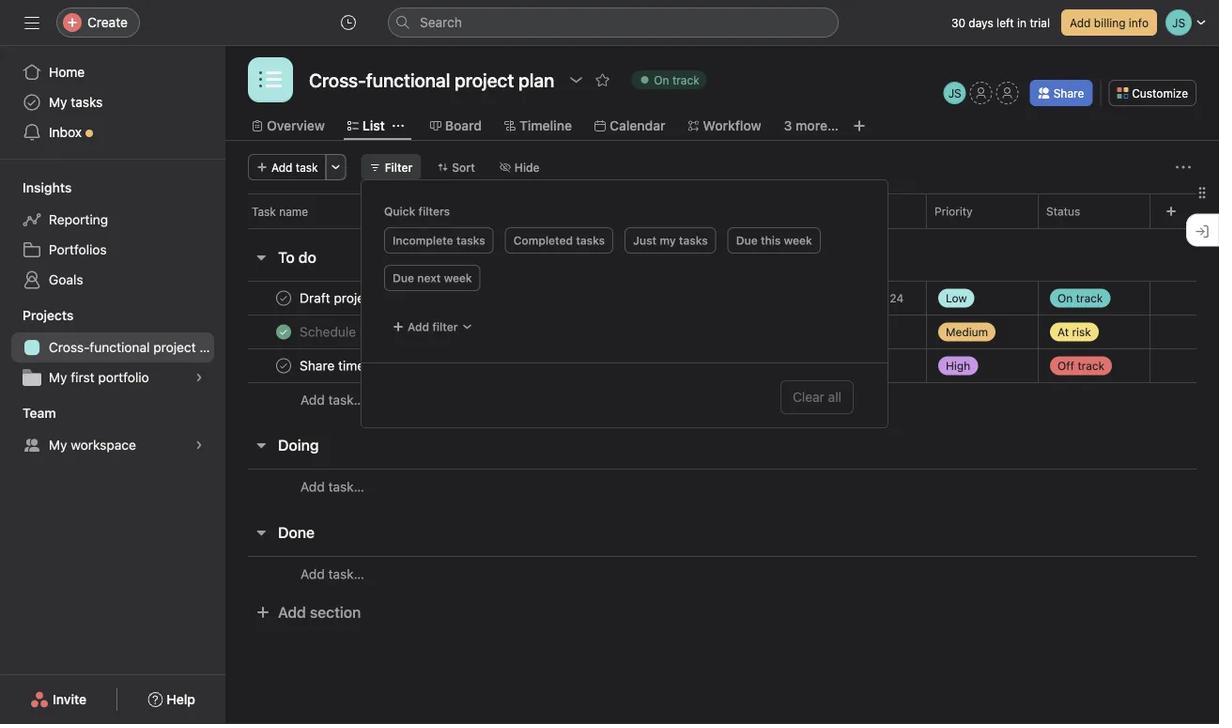 Task type: locate. For each thing, give the bounding box(es) containing it.
at risk button
[[1039, 315, 1150, 349]]

add task…
[[301, 392, 364, 408], [301, 479, 364, 495], [301, 567, 364, 582]]

1 vertical spatial task…
[[329, 479, 364, 495]]

my for my tasks
[[49, 94, 67, 110]]

completed image inside share timeline with teammates cell
[[273, 355, 295, 377]]

1 vertical spatial add task… button
[[301, 477, 364, 498]]

add filter
[[408, 320, 458, 334]]

reporting
[[49, 212, 108, 227]]

more actions image up add field icon
[[1177, 160, 1192, 175]]

collapse task list for this section image
[[254, 438, 269, 453], [254, 525, 269, 540]]

filter
[[385, 161, 413, 174]]

goals
[[49, 272, 83, 288]]

oct 24 – 26
[[823, 359, 886, 373]]

1 vertical spatial my
[[49, 370, 67, 385]]

add task… down add a task to this section image
[[301, 479, 364, 495]]

hide
[[515, 161, 540, 174]]

1 horizontal spatial on track
[[1058, 292, 1104, 305]]

customize
[[1133, 86, 1189, 100]]

show options image
[[569, 72, 584, 87]]

0 vertical spatial add task… row
[[226, 382, 1220, 417]]

low button
[[928, 281, 1038, 315]]

3 add task… row from the top
[[226, 556, 1220, 592]]

due left next at top left
[[393, 272, 414, 285]]

track for on track dropdown button
[[1077, 292, 1104, 305]]

my workspace link
[[11, 430, 214, 461]]

tasks for incomplete tasks
[[457, 234, 486, 247]]

2 add task… from the top
[[301, 479, 364, 495]]

portfolios
[[49, 242, 107, 258]]

due left 'this'
[[737, 234, 758, 247]]

my down team
[[49, 437, 67, 453]]

completed image for low
[[273, 287, 295, 310]]

1 horizontal spatial 24
[[890, 292, 904, 305]]

0 vertical spatial track
[[673, 73, 700, 86]]

1 vertical spatial on track
[[1058, 292, 1104, 305]]

teams element
[[0, 397, 226, 464]]

collapse task list for this section image left doing
[[254, 438, 269, 453]]

add inside header to do tree grid
[[301, 392, 325, 408]]

1 task… from the top
[[329, 392, 364, 408]]

medium
[[946, 326, 989, 339]]

3 more…
[[784, 118, 839, 133]]

completed image inside draft project brief cell
[[273, 287, 295, 310]]

week right 'this'
[[784, 234, 813, 247]]

tasks right the my
[[679, 234, 708, 247]]

task… down add a task to this section image
[[329, 479, 364, 495]]

1 completed checkbox from the top
[[273, 287, 295, 310]]

1 vertical spatial add task…
[[301, 479, 364, 495]]

0 vertical spatial collapse task list for this section image
[[254, 438, 269, 453]]

tasks right completed
[[576, 234, 605, 247]]

1 vertical spatial completed image
[[273, 355, 295, 377]]

oct up all
[[823, 359, 842, 373]]

task… for 2nd collapse task list for this section icon from the top of the page
[[329, 567, 364, 582]]

add task… for 'add task…' "button" within the header to do tree grid
[[301, 392, 364, 408]]

task… up add a task to this section image
[[329, 392, 364, 408]]

cross-functional project plan link
[[11, 333, 225, 363]]

1 add task… from the top
[[301, 392, 364, 408]]

1 add task… button from the top
[[301, 390, 364, 411]]

2 completed image from the top
[[273, 355, 295, 377]]

1 vertical spatial collapse task list for this section image
[[254, 525, 269, 540]]

completed image
[[273, 321, 295, 343]]

my for my first portfolio
[[49, 370, 67, 385]]

1 vertical spatial 24
[[846, 359, 860, 373]]

week right next at top left
[[444, 272, 472, 285]]

on up at
[[1058, 292, 1073, 305]]

invite
[[53, 692, 87, 708]]

add down doing button
[[301, 479, 325, 495]]

projects element
[[0, 299, 226, 397]]

row containing oct 24
[[226, 349, 1220, 383]]

24 left low
[[890, 292, 904, 305]]

more actions image right task
[[330, 162, 342, 173]]

on track up the risk
[[1058, 292, 1104, 305]]

task… inside header to do tree grid
[[329, 392, 364, 408]]

0 horizontal spatial 24
[[846, 359, 860, 373]]

add task… button for second collapse task list for this section icon from the bottom
[[301, 477, 364, 498]]

1 vertical spatial –
[[863, 359, 869, 373]]

1 horizontal spatial on
[[1058, 292, 1073, 305]]

0 vertical spatial completed image
[[273, 287, 295, 310]]

billing
[[1095, 16, 1126, 29]]

3 add task… button from the top
[[301, 564, 364, 585]]

add left task
[[272, 161, 293, 174]]

to do
[[278, 249, 317, 266]]

doing
[[278, 437, 319, 454]]

more actions image
[[1177, 160, 1192, 175], [330, 162, 342, 173]]

0 vertical spatial task…
[[329, 392, 364, 408]]

workflow
[[703, 118, 762, 133]]

project
[[153, 340, 196, 355]]

cell up clear
[[703, 315, 816, 350]]

due inside due this week button
[[737, 234, 758, 247]]

0 horizontal spatial due
[[393, 272, 414, 285]]

completed
[[514, 234, 573, 247]]

workflow link
[[688, 116, 762, 136]]

cell
[[703, 281, 816, 316], [703, 315, 816, 350]]

home link
[[11, 57, 214, 87]]

insights button
[[0, 179, 72, 197]]

add tab image
[[852, 118, 867, 133]]

tasks right incomplete
[[457, 234, 486, 247]]

my first portfolio link
[[11, 363, 214, 393]]

help button
[[136, 683, 208, 717]]

2 task… from the top
[[329, 479, 364, 495]]

on track
[[654, 73, 700, 86], [1058, 292, 1104, 305]]

0 vertical spatial on
[[654, 73, 670, 86]]

on up calendar
[[654, 73, 670, 86]]

add filter button
[[384, 314, 482, 340]]

at
[[1058, 326, 1070, 339]]

functional
[[90, 340, 150, 355]]

add task… button up section
[[301, 564, 364, 585]]

2 vertical spatial track
[[1078, 359, 1105, 373]]

schedule kickoff meeting cell
[[226, 315, 704, 350]]

add task
[[272, 161, 318, 174]]

sort
[[452, 161, 475, 174]]

on track up calendar
[[654, 73, 700, 86]]

share
[[1054, 86, 1085, 100]]

inbox link
[[11, 117, 214, 148]]

my up the inbox
[[49, 94, 67, 110]]

0 vertical spatial on track
[[654, 73, 700, 86]]

1 vertical spatial completed checkbox
[[273, 321, 295, 343]]

3
[[784, 118, 793, 133]]

2 completed checkbox from the top
[[273, 321, 295, 343]]

due next week button
[[384, 265, 481, 291]]

task name
[[252, 205, 308, 218]]

0 vertical spatial add task… button
[[301, 390, 364, 411]]

task… up section
[[329, 567, 364, 582]]

add task… button up add a task to this section image
[[301, 390, 364, 411]]

1 horizontal spatial due
[[737, 234, 758, 247]]

2 add task… row from the top
[[226, 469, 1220, 505]]

cell down 'this'
[[703, 281, 816, 316]]

tasks inside global element
[[71, 94, 103, 110]]

1 vertical spatial track
[[1077, 292, 1104, 305]]

completed checkbox up completed checkbox
[[273, 321, 295, 343]]

0 horizontal spatial on
[[654, 73, 670, 86]]

3 add task… from the top
[[301, 567, 364, 582]]

add task… inside header to do tree grid
[[301, 392, 364, 408]]

board
[[445, 118, 482, 133]]

low
[[946, 292, 968, 305]]

add left filter
[[408, 320, 430, 334]]

due inside "due next week" button
[[393, 272, 414, 285]]

tasks for completed tasks
[[576, 234, 605, 247]]

clear all
[[793, 390, 842, 405]]

Completed checkbox
[[273, 287, 295, 310], [273, 321, 295, 343]]

– up oct 24 – 26
[[858, 292, 865, 305]]

track inside popup button
[[1078, 359, 1105, 373]]

0 vertical spatial –
[[858, 292, 865, 305]]

track inside dropdown button
[[1077, 292, 1104, 305]]

2 add task… button from the top
[[301, 477, 364, 498]]

Completed checkbox
[[273, 355, 295, 377]]

1 vertical spatial oct
[[823, 359, 842, 373]]

add task… row
[[226, 382, 1220, 417], [226, 469, 1220, 505], [226, 556, 1220, 592]]

insights element
[[0, 171, 226, 299]]

plan
[[200, 340, 225, 355]]

0 vertical spatial week
[[784, 234, 813, 247]]

in
[[1018, 16, 1027, 29]]

0 horizontal spatial on track
[[654, 73, 700, 86]]

2 vertical spatial add task… button
[[301, 564, 364, 585]]

next
[[418, 272, 441, 285]]

my
[[660, 234, 676, 247]]

portfolios link
[[11, 235, 214, 265]]

home
[[49, 64, 85, 80]]

days
[[969, 16, 994, 29]]

0 vertical spatial my
[[49, 94, 67, 110]]

24 left the 26
[[846, 359, 860, 373]]

2 cell from the top
[[703, 315, 816, 350]]

my inside teams element
[[49, 437, 67, 453]]

2 vertical spatial add task…
[[301, 567, 364, 582]]

1 horizontal spatial oct
[[868, 292, 887, 305]]

task… for second collapse task list for this section icon from the bottom
[[329, 479, 364, 495]]

1 horizontal spatial week
[[784, 234, 813, 247]]

my left first
[[49, 370, 67, 385]]

0 horizontal spatial more actions image
[[330, 162, 342, 173]]

2 vertical spatial task…
[[329, 567, 364, 582]]

24
[[890, 292, 904, 305], [846, 359, 860, 373]]

track
[[673, 73, 700, 86], [1077, 292, 1104, 305], [1078, 359, 1105, 373]]

projects button
[[0, 306, 74, 325]]

at risk
[[1058, 326, 1092, 339]]

add task… button inside header to do tree grid
[[301, 390, 364, 411]]

1 vertical spatial due
[[393, 272, 414, 285]]

2 vertical spatial add task… row
[[226, 556, 1220, 592]]

add up doing button
[[301, 392, 325, 408]]

0 horizontal spatial week
[[444, 272, 472, 285]]

3 more… button
[[784, 116, 839, 136]]

due
[[737, 234, 758, 247], [393, 272, 414, 285]]

row
[[226, 194, 1220, 228], [248, 227, 1197, 229], [226, 281, 1220, 316], [226, 315, 1220, 350], [226, 349, 1220, 383]]

1 cell from the top
[[703, 281, 816, 316]]

2 vertical spatial my
[[49, 437, 67, 453]]

completed checkbox inside schedule kickoff meeting cell
[[273, 321, 295, 343]]

None text field
[[304, 63, 559, 97]]

hide sidebar image
[[24, 15, 39, 30]]

team button
[[0, 404, 56, 423]]

add task… button down add a task to this section image
[[301, 477, 364, 498]]

0 horizontal spatial oct
[[823, 359, 842, 373]]

completed image down completed image in the top left of the page
[[273, 355, 295, 377]]

reporting link
[[11, 205, 214, 235]]

completed checkbox up completed image in the top left of the page
[[273, 287, 295, 310]]

2 my from the top
[[49, 370, 67, 385]]

on
[[654, 73, 670, 86], [1058, 292, 1073, 305]]

done
[[278, 524, 315, 542]]

oct up the 26
[[868, 292, 887, 305]]

board link
[[430, 116, 482, 136]]

1 vertical spatial on
[[1058, 292, 1073, 305]]

1 vertical spatial add task… row
[[226, 469, 1220, 505]]

completed image up completed image in the top left of the page
[[273, 287, 295, 310]]

1 my from the top
[[49, 94, 67, 110]]

on inside popup button
[[654, 73, 670, 86]]

add task… row for second collapse task list for this section icon from the bottom
[[226, 469, 1220, 505]]

header to do tree grid
[[226, 281, 1220, 417]]

team
[[23, 406, 56, 421]]

completed checkbox inside draft project brief cell
[[273, 287, 295, 310]]

see details, my workspace image
[[194, 440, 205, 451]]

cell for medium
[[703, 315, 816, 350]]

oct
[[868, 292, 887, 305], [823, 359, 842, 373]]

trial
[[1030, 16, 1051, 29]]

tasks inside button
[[576, 234, 605, 247]]

see details, my first portfolio image
[[194, 372, 205, 383]]

add task… up add a task to this section image
[[301, 392, 364, 408]]

hide button
[[491, 154, 548, 180]]

my inside global element
[[49, 94, 67, 110]]

list
[[363, 118, 385, 133]]

track right off
[[1078, 359, 1105, 373]]

add section
[[278, 604, 361, 622]]

add task… up section
[[301, 567, 364, 582]]

collapse task list for this section image left done
[[254, 525, 269, 540]]

track up at risk dropdown button
[[1077, 292, 1104, 305]]

3 task… from the top
[[329, 567, 364, 582]]

completed image
[[273, 287, 295, 310], [273, 355, 295, 377]]

my tasks link
[[11, 87, 214, 117]]

row containing 1
[[226, 315, 1220, 350]]

1 vertical spatial week
[[444, 272, 472, 285]]

add task button
[[248, 154, 327, 180]]

3 my from the top
[[49, 437, 67, 453]]

my inside projects element
[[49, 370, 67, 385]]

global element
[[0, 46, 226, 159]]

overview
[[267, 118, 325, 133]]

– left the 26
[[863, 359, 869, 373]]

track up workflow link
[[673, 73, 700, 86]]

tasks down home
[[71, 94, 103, 110]]

tasks inside button
[[457, 234, 486, 247]]

0 vertical spatial due
[[737, 234, 758, 247]]

0 vertical spatial completed checkbox
[[273, 287, 295, 310]]

0 vertical spatial add task…
[[301, 392, 364, 408]]

1 completed image from the top
[[273, 287, 295, 310]]



Task type: vqa. For each thing, say whether or not it's contained in the screenshot.
*
no



Task type: describe. For each thing, give the bounding box(es) containing it.
tab actions image
[[393, 120, 404, 132]]

add inside 'button'
[[272, 161, 293, 174]]

high button
[[928, 349, 1038, 383]]

this
[[761, 234, 781, 247]]

due for due next week
[[393, 272, 414, 285]]

my tasks
[[49, 94, 103, 110]]

off track
[[1058, 359, 1105, 373]]

just my tasks
[[634, 234, 708, 247]]

filters
[[419, 205, 450, 218]]

0 vertical spatial 24
[[890, 292, 904, 305]]

30
[[952, 16, 966, 29]]

cross-
[[49, 340, 90, 355]]

1 button
[[463, 323, 491, 342]]

my for my workspace
[[49, 437, 67, 453]]

week for due this week
[[784, 234, 813, 247]]

done button
[[278, 516, 315, 550]]

calendar link
[[595, 116, 666, 136]]

add field image
[[1166, 206, 1178, 217]]

row containing task name
[[226, 194, 1220, 228]]

create
[[87, 15, 128, 30]]

2 collapse task list for this section image from the top
[[254, 525, 269, 540]]

my workspace
[[49, 437, 136, 453]]

add section button
[[248, 596, 369, 630]]

task
[[296, 161, 318, 174]]

history image
[[341, 15, 356, 30]]

on track button
[[1039, 281, 1150, 315]]

1
[[467, 326, 472, 339]]

0 vertical spatial oct
[[868, 292, 887, 305]]

row containing – oct 24
[[226, 281, 1220, 316]]

Schedule kickoff meeting text field
[[296, 323, 459, 342]]

info
[[1130, 16, 1149, 29]]

collapse task list for this section image
[[254, 250, 269, 265]]

add inside popup button
[[408, 320, 430, 334]]

medium button
[[928, 315, 1038, 349]]

track inside popup button
[[673, 73, 700, 86]]

projects
[[23, 308, 74, 323]]

off track button
[[1039, 349, 1150, 383]]

on track button
[[623, 67, 716, 93]]

all
[[829, 390, 842, 405]]

js button
[[944, 82, 967, 104]]

search list box
[[388, 8, 839, 38]]

customize button
[[1109, 80, 1197, 106]]

create button
[[56, 8, 140, 38]]

track for the off track popup button
[[1078, 359, 1105, 373]]

portfolio
[[98, 370, 149, 385]]

just
[[634, 234, 657, 247]]

on inside dropdown button
[[1058, 292, 1073, 305]]

to
[[278, 249, 295, 266]]

completed tasks button
[[505, 227, 614, 254]]

quick
[[384, 205, 416, 218]]

Share timeline with teammates text field
[[296, 357, 492, 375]]

– oct 24
[[855, 292, 904, 305]]

overview link
[[252, 116, 325, 136]]

more…
[[796, 118, 839, 133]]

add left section
[[278, 604, 306, 622]]

clear all button
[[781, 381, 854, 414]]

first
[[71, 370, 95, 385]]

tasks inside 'button'
[[679, 234, 708, 247]]

add task… for second collapse task list for this section icon from the bottom's 'add task…' "button"
[[301, 479, 364, 495]]

filter button
[[361, 154, 421, 180]]

week for due next week
[[444, 272, 472, 285]]

completed checkbox for low
[[273, 287, 295, 310]]

completed image for off track
[[273, 355, 295, 377]]

off
[[1058, 359, 1075, 373]]

Draft project brief text field
[[296, 289, 414, 308]]

1 horizontal spatial more actions image
[[1177, 160, 1192, 175]]

help
[[167, 692, 195, 708]]

cell for low
[[703, 281, 816, 316]]

draft project brief cell
[[226, 281, 704, 316]]

list link
[[348, 116, 385, 136]]

my first portfolio
[[49, 370, 149, 385]]

incomplete tasks button
[[384, 227, 494, 254]]

task
[[252, 205, 276, 218]]

doing button
[[278, 429, 319, 462]]

name
[[279, 205, 308, 218]]

search
[[420, 15, 462, 30]]

js
[[949, 86, 962, 100]]

add up add section button
[[301, 567, 325, 582]]

more section actions image
[[352, 250, 367, 265]]

add left billing
[[1070, 16, 1092, 29]]

search button
[[388, 8, 839, 38]]

on track inside on track popup button
[[654, 73, 700, 86]]

add task… button for 2nd collapse task list for this section icon from the top of the page
[[301, 564, 364, 585]]

add task… row for 2nd collapse task list for this section icon from the top of the page
[[226, 556, 1220, 592]]

completed checkbox for medium
[[273, 321, 295, 343]]

share timeline with teammates cell
[[226, 349, 704, 383]]

on track inside on track dropdown button
[[1058, 292, 1104, 305]]

add a task to this section image
[[329, 438, 344, 453]]

1 collapse task list for this section image from the top
[[254, 438, 269, 453]]

status
[[1047, 205, 1081, 218]]

risk
[[1073, 326, 1092, 339]]

due this week
[[737, 234, 813, 247]]

26
[[872, 359, 886, 373]]

1 add task… row from the top
[[226, 382, 1220, 417]]

sort button
[[429, 154, 484, 180]]

add to starred image
[[595, 72, 610, 87]]

just my tasks button
[[625, 227, 717, 254]]

high
[[946, 359, 971, 373]]

inbox
[[49, 125, 82, 140]]

incomplete tasks
[[393, 234, 486, 247]]

due for due this week
[[737, 234, 758, 247]]

list image
[[259, 69, 282, 91]]

add task… for 'add task…' "button" related to 2nd collapse task list for this section icon from the top of the page
[[301, 567, 364, 582]]

quick filters
[[384, 205, 450, 218]]

do
[[299, 249, 317, 266]]

share button
[[1031, 80, 1093, 106]]

section
[[310, 604, 361, 622]]

tasks for my tasks
[[71, 94, 103, 110]]



